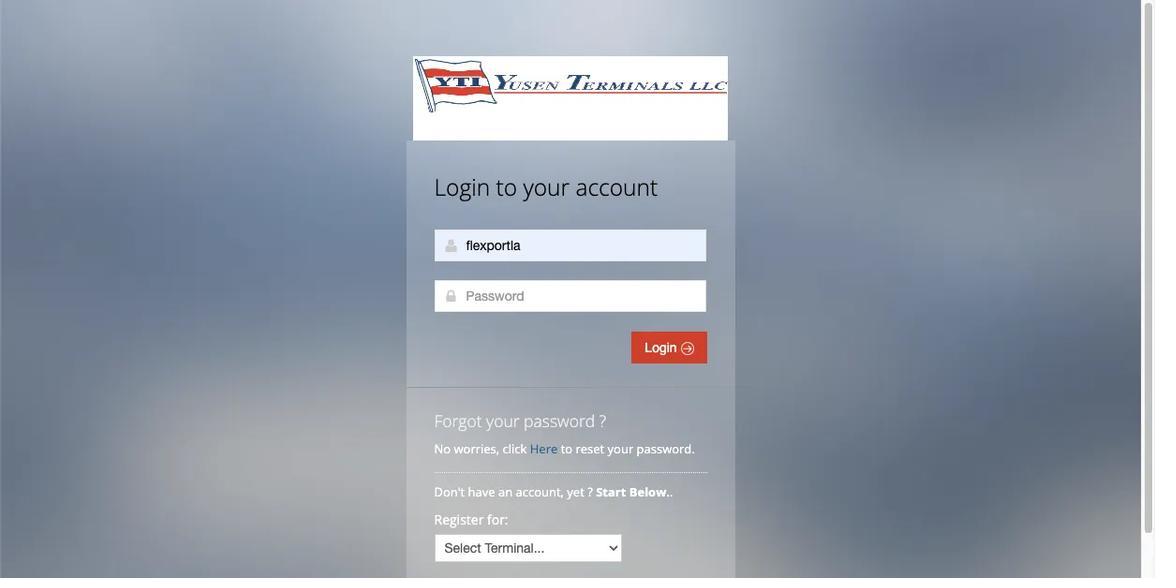 Task type: locate. For each thing, give the bounding box(es) containing it.
2 horizontal spatial your
[[608, 440, 634, 457]]

to right here
[[561, 440, 573, 457]]

1 horizontal spatial ?
[[599, 409, 606, 432]]

to
[[496, 171, 517, 202], [561, 440, 573, 457]]

? up the 'reset'
[[599, 409, 606, 432]]

0 vertical spatial your
[[523, 171, 570, 202]]

0 horizontal spatial your
[[486, 409, 520, 432]]

login to your account
[[434, 171, 658, 202]]

0 vertical spatial login
[[434, 171, 490, 202]]

your right the 'reset'
[[608, 440, 634, 457]]

below.
[[629, 483, 670, 500]]

0 vertical spatial ?
[[599, 409, 606, 432]]

login
[[434, 171, 490, 202], [645, 340, 681, 355]]

forgot
[[434, 409, 482, 432]]

don't have an account, yet ? start below. .
[[434, 483, 676, 500]]

Password password field
[[434, 280, 706, 312]]

? inside forgot your password ? no worries, click here to reset your password.
[[599, 409, 606, 432]]

your up click
[[486, 409, 520, 432]]

have
[[468, 483, 495, 500]]

to up "username" text field
[[496, 171, 517, 202]]

1 vertical spatial to
[[561, 440, 573, 457]]

login inside button
[[645, 340, 681, 355]]

click
[[503, 440, 527, 457]]

account,
[[516, 483, 564, 500]]

1 horizontal spatial login
[[645, 340, 681, 355]]

forgot your password ? no worries, click here to reset your password.
[[434, 409, 695, 457]]

0 horizontal spatial to
[[496, 171, 517, 202]]

1 vertical spatial ?
[[588, 483, 593, 500]]

password.
[[637, 440, 695, 457]]

yet
[[567, 483, 584, 500]]

?
[[599, 409, 606, 432], [588, 483, 593, 500]]

? right yet
[[588, 483, 593, 500]]

worries,
[[454, 440, 500, 457]]

your up "username" text field
[[523, 171, 570, 202]]

1 vertical spatial login
[[645, 340, 681, 355]]

user image
[[444, 238, 459, 253]]

here
[[530, 440, 558, 457]]

.
[[670, 483, 673, 500]]

start
[[596, 483, 626, 500]]

login for login to your account
[[434, 171, 490, 202]]

2 vertical spatial your
[[608, 440, 634, 457]]

password
[[524, 409, 595, 432]]

1 horizontal spatial to
[[561, 440, 573, 457]]

0 horizontal spatial login
[[434, 171, 490, 202]]

an
[[498, 483, 513, 500]]

your
[[523, 171, 570, 202], [486, 409, 520, 432], [608, 440, 634, 457]]



Task type: vqa. For each thing, say whether or not it's contained in the screenshot.
2023
no



Task type: describe. For each thing, give the bounding box(es) containing it.
account
[[576, 171, 658, 202]]

lock image
[[444, 289, 459, 304]]

login button
[[632, 332, 707, 364]]

Username text field
[[434, 230, 706, 261]]

no
[[434, 440, 451, 457]]

login for login
[[645, 340, 681, 355]]

to inside forgot your password ? no worries, click here to reset your password.
[[561, 440, 573, 457]]

swapright image
[[681, 342, 694, 355]]

reset
[[576, 440, 605, 457]]

register for:
[[434, 511, 508, 528]]

1 vertical spatial your
[[486, 409, 520, 432]]

here link
[[530, 440, 558, 457]]

register
[[434, 511, 484, 528]]

for:
[[487, 511, 508, 528]]

1 horizontal spatial your
[[523, 171, 570, 202]]

0 horizontal spatial ?
[[588, 483, 593, 500]]

don't
[[434, 483, 465, 500]]

0 vertical spatial to
[[496, 171, 517, 202]]



